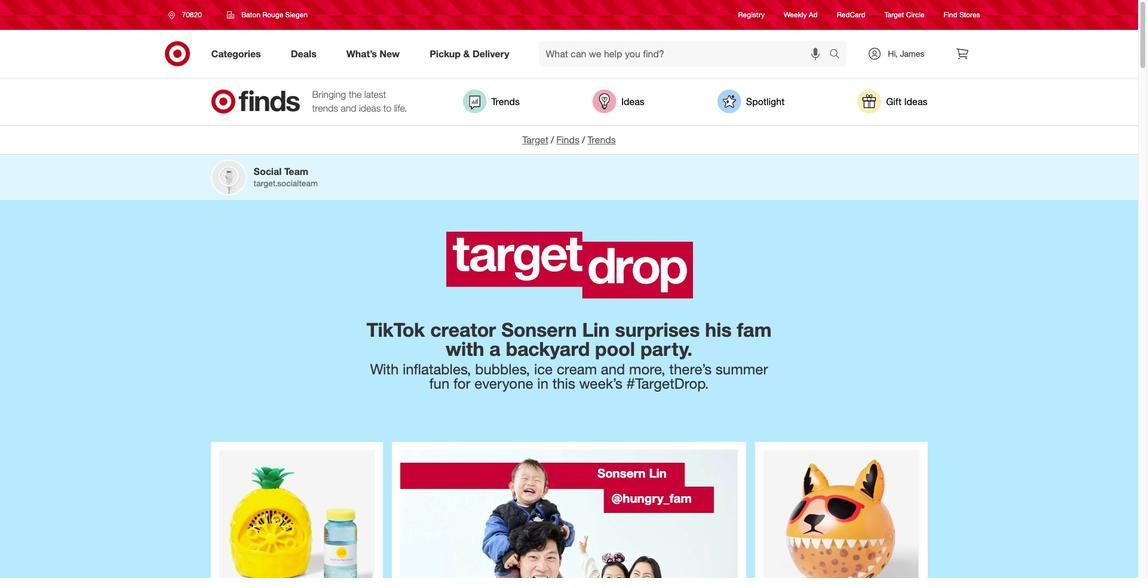Task type: locate. For each thing, give the bounding box(es) containing it.
sonsern up 'ice'
[[502, 319, 577, 342]]

target link
[[523, 134, 549, 146]]

circle
[[907, 10, 925, 19]]

/ right finds link
[[582, 134, 585, 146]]

target left circle
[[885, 10, 905, 19]]

cream
[[557, 361, 597, 379]]

finds
[[557, 134, 580, 146]]

party.
[[641, 338, 693, 361]]

trends
[[492, 95, 520, 107], [588, 134, 616, 146]]

1 vertical spatial lin
[[649, 466, 667, 481]]

1 vertical spatial and
[[601, 361, 626, 379]]

and inside the bringing the latest trends and ideas to life.
[[341, 102, 357, 114]]

delivery
[[473, 48, 510, 60]]

trends link down delivery
[[463, 90, 520, 114]]

0 vertical spatial and
[[341, 102, 357, 114]]

trends link right finds
[[588, 134, 616, 146]]

1 horizontal spatial and
[[601, 361, 626, 379]]

0 horizontal spatial trends
[[492, 95, 520, 107]]

1 horizontal spatial trends link
[[588, 134, 616, 146]]

ideas
[[622, 95, 645, 107], [905, 95, 928, 107]]

ice
[[534, 361, 553, 379]]

/ left finds link
[[551, 134, 554, 146]]

the
[[349, 89, 362, 101]]

1 horizontal spatial sonsern
[[598, 466, 646, 481]]

find stores link
[[944, 10, 981, 20]]

creator
[[431, 319, 496, 342]]

weekly ad
[[784, 10, 818, 19]]

baton
[[241, 10, 261, 19]]

what's new link
[[336, 41, 415, 67]]

and left more,
[[601, 361, 626, 379]]

redcard
[[837, 10, 866, 19]]

0 vertical spatial sonsern
[[502, 319, 577, 342]]

team
[[284, 166, 309, 177]]

1 horizontal spatial target
[[885, 10, 905, 19]]

social team target.socialteam
[[254, 166, 318, 188]]

trends
[[312, 102, 338, 114]]

sonsern
[[502, 319, 577, 342], [598, 466, 646, 481]]

1 horizontal spatial /
[[582, 134, 585, 146]]

lin up cream
[[583, 319, 610, 342]]

0 vertical spatial target
[[885, 10, 905, 19]]

and
[[341, 102, 357, 114], [601, 361, 626, 379]]

target.socialteam avatar image image
[[212, 161, 245, 194]]

0 horizontal spatial ideas
[[622, 95, 645, 107]]

target for target circle
[[885, 10, 905, 19]]

gift
[[887, 95, 902, 107]]

trends link
[[463, 90, 520, 114], [588, 134, 616, 146]]

what's
[[347, 48, 377, 60]]

0 horizontal spatial target
[[523, 134, 549, 146]]

and down the at the left
[[341, 102, 357, 114]]

ad
[[809, 10, 818, 19]]

1 vertical spatial trends link
[[588, 134, 616, 146]]

sonsern inside tiktok creator sonsern lin surprises his fam with a backyard pool party. with inflatables, bubbles, ice cream and more, there's summer fun for everyone in this week's #targetdrop.
[[502, 319, 577, 342]]

fam
[[737, 319, 772, 342]]

1 horizontal spatial lin
[[649, 466, 667, 481]]

target
[[885, 10, 905, 19], [523, 134, 549, 146]]

everyone
[[475, 375, 534, 393]]

1 vertical spatial target
[[523, 134, 549, 146]]

0 horizontal spatial trends link
[[463, 90, 520, 114]]

stores
[[960, 10, 981, 19]]

with
[[446, 338, 485, 361]]

weekly
[[784, 10, 807, 19]]

lin
[[583, 319, 610, 342], [649, 466, 667, 481]]

1 horizontal spatial ideas
[[905, 95, 928, 107]]

target finds image
[[211, 90, 300, 114]]

pool
[[596, 338, 636, 361]]

1 vertical spatial sonsern
[[598, 466, 646, 481]]

bringing
[[312, 89, 346, 101]]

new
[[380, 48, 400, 60]]

target left finds
[[523, 134, 549, 146]]

target circle link
[[885, 10, 925, 20]]

0 horizontal spatial and
[[341, 102, 357, 114]]

target for target / finds / trends
[[523, 134, 549, 146]]

what's new
[[347, 48, 400, 60]]

1 / from the left
[[551, 134, 554, 146]]

pickup & delivery
[[430, 48, 510, 60]]

70820 button
[[161, 4, 215, 26]]

lin up @hungry_fam
[[649, 466, 667, 481]]

backyard
[[506, 338, 590, 361]]

find
[[944, 10, 958, 19]]

summer
[[716, 361, 769, 379]]

to
[[384, 102, 392, 114]]

0 horizontal spatial lin
[[583, 319, 610, 342]]

0 horizontal spatial /
[[551, 134, 554, 146]]

registry link
[[739, 10, 765, 20]]

categories
[[211, 48, 261, 60]]

bringing the latest trends and ideas to life.
[[312, 89, 407, 114]]

trends down delivery
[[492, 95, 520, 107]]

0 vertical spatial lin
[[583, 319, 610, 342]]

0 vertical spatial trends link
[[463, 90, 520, 114]]

james
[[901, 48, 925, 59]]

/
[[551, 134, 554, 146], [582, 134, 585, 146]]

hi,
[[889, 48, 898, 59]]

1 vertical spatial trends
[[588, 134, 616, 146]]

sonsern up @hungry_fam
[[598, 466, 646, 481]]

deals link
[[281, 41, 332, 67]]

#targetdrop.
[[627, 375, 709, 393]]

pickup
[[430, 48, 461, 60]]

spotlight
[[747, 95, 785, 107]]

0 horizontal spatial sonsern
[[502, 319, 577, 342]]

trends right finds
[[588, 134, 616, 146]]

70820
[[182, 10, 202, 19]]



Task type: vqa. For each thing, say whether or not it's contained in the screenshot.
Social Team target.socialteam
yes



Task type: describe. For each thing, give the bounding box(es) containing it.
fun
[[430, 375, 450, 393]]

sonsern lin
[[598, 466, 667, 481]]

baton rouge siegen
[[241, 10, 308, 19]]

redcard link
[[837, 10, 866, 20]]

more,
[[630, 361, 666, 379]]

week's
[[580, 375, 623, 393]]

&
[[464, 48, 470, 60]]

tiktok
[[367, 319, 425, 342]]

and inside tiktok creator sonsern lin surprises his fam with a backyard pool party. with inflatables, bubbles, ice cream and more, there's summer fun for everyone in this week's #targetdrop.
[[601, 361, 626, 379]]

find stores
[[944, 10, 981, 19]]

with
[[370, 361, 399, 379]]

search
[[825, 49, 853, 61]]

ideas link
[[593, 90, 645, 114]]

inflatables,
[[403, 361, 471, 379]]

baton rouge siegen button
[[219, 4, 316, 26]]

tiktok creator sonsern lin surprises his fam with a backyard pool party. with inflatables, bubbles, ice cream and more, there's summer fun for everyone in this week's #targetdrop.
[[367, 319, 777, 393]]

1 ideas from the left
[[622, 95, 645, 107]]

this
[[553, 375, 576, 393]]

for
[[454, 375, 471, 393]]

registry
[[739, 10, 765, 19]]

siegen
[[286, 10, 308, 19]]

surprises
[[615, 319, 700, 342]]

pickup & delivery link
[[420, 41, 525, 67]]

lin inside tiktok creator sonsern lin surprises his fam with a backyard pool party. with inflatables, bubbles, ice cream and more, there's summer fun for everyone in this week's #targetdrop.
[[583, 319, 610, 342]]

@hungry_fam
[[612, 491, 692, 506]]

target.socialteam
[[254, 178, 318, 188]]

there's
[[670, 361, 712, 379]]

ideas
[[359, 102, 381, 114]]

rouge
[[263, 10, 284, 19]]

deals
[[291, 48, 317, 60]]

life.
[[394, 102, 407, 114]]

hi, james
[[889, 48, 925, 59]]

finds link
[[557, 134, 580, 146]]

target / finds / trends
[[523, 134, 616, 146]]

2 ideas from the left
[[905, 95, 928, 107]]

1 horizontal spatial trends
[[588, 134, 616, 146]]

in
[[538, 375, 549, 393]]

bubbles,
[[475, 361, 530, 379]]

weekly ad link
[[784, 10, 818, 20]]

categories link
[[201, 41, 276, 67]]

his
[[706, 319, 732, 342]]

target circle
[[885, 10, 925, 19]]

What can we help you find? suggestions appear below search field
[[539, 41, 833, 67]]

latest
[[365, 89, 386, 101]]

a
[[490, 338, 501, 361]]

2 / from the left
[[582, 134, 585, 146]]

gift ideas link
[[858, 90, 928, 114]]

spotlight link
[[718, 90, 785, 114]]

social
[[254, 166, 282, 177]]

gift ideas
[[887, 95, 928, 107]]

0 vertical spatial trends
[[492, 95, 520, 107]]

search button
[[825, 41, 853, 69]]



